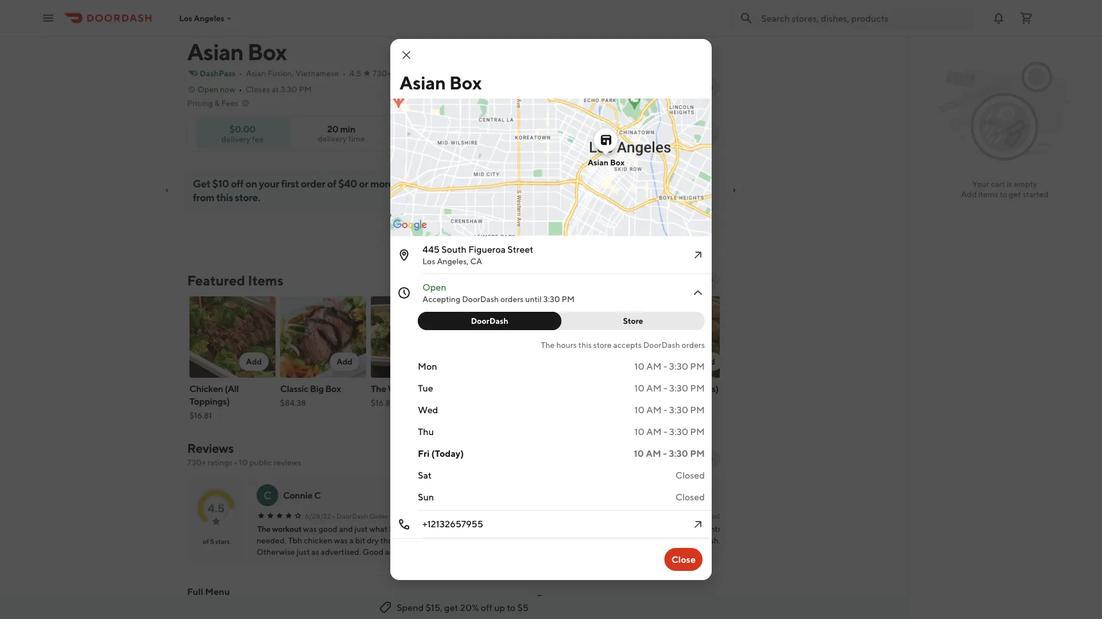 Task type: vqa. For each thing, say whether or not it's contained in the screenshot.


Task type: locate. For each thing, give the bounding box(es) containing it.
open
[[197, 85, 218, 94], [423, 282, 446, 293]]

0 horizontal spatial min
[[340, 124, 355, 135]]

• right 6/28/22
[[332, 513, 335, 521]]

0 vertical spatial this
[[216, 191, 233, 204]]

pm for wed
[[690, 405, 705, 416]]

toppings) inside tofu (all toppings) $17.19
[[678, 384, 719, 395]]

3:30 right $17.19
[[669, 405, 688, 416]]

the inside the workout $16.81
[[371, 384, 386, 395]]

2 (all from the left
[[663, 384, 677, 395]]

ca
[[470, 257, 482, 266]]

• right "dashpass"
[[239, 69, 242, 78]]

-
[[663, 361, 667, 372], [663, 383, 667, 394], [663, 405, 667, 416], [663, 427, 667, 438], [663, 449, 667, 460], [224, 600, 227, 609]]

this down the $10
[[216, 191, 233, 204]]

1 vertical spatial get
[[444, 603, 458, 614]]

open inside "open accepting doordash orders until 3:30 pm"
[[423, 282, 446, 293]]

click item image up close
[[691, 518, 705, 532]]

delivery left time on the top left
[[318, 134, 347, 144]]

ratings
[[393, 69, 418, 78], [207, 458, 232, 468]]

0 horizontal spatial orders
[[500, 295, 524, 304]]

$16.81 down chicken
[[189, 411, 212, 421]]

ratings down reviews
[[207, 458, 232, 468]]

10 am - 3:30 pm for fri (today)
[[634, 449, 705, 460]]

(all right chicken
[[225, 384, 239, 395]]

of inside get $10 off on your first order of $40 or more from this store.
[[327, 177, 336, 190]]

3:30
[[281, 85, 297, 94], [543, 295, 560, 304], [669, 361, 688, 372], [669, 383, 688, 394], [669, 405, 688, 416], [669, 427, 688, 438], [669, 449, 688, 460], [229, 600, 245, 609]]

2 horizontal spatial min
[[691, 133, 703, 141]]

0 vertical spatial the
[[541, 341, 555, 350]]

am left the previous 'icon'
[[646, 449, 661, 460]]

closed down the previous 'icon'
[[676, 470, 705, 481]]

box
[[247, 38, 287, 65], [449, 72, 482, 93], [610, 158, 625, 167], [610, 158, 625, 167], [325, 384, 341, 395]]

0 horizontal spatial open
[[197, 85, 218, 94]]

1 horizontal spatial 730+
[[373, 69, 391, 78]]

- inside full menu 10:00 am - 3:30 pm
[[224, 600, 227, 609]]

pm left next image
[[690, 449, 705, 460]]

notification bell image
[[992, 11, 1006, 25]]

10 am - 3:30 pm up the previous 'icon'
[[634, 427, 705, 438]]

1 vertical spatial click item image
[[691, 518, 705, 532]]

los left angeles
[[179, 13, 192, 23]]

hour options option group
[[418, 312, 705, 331]]

pm
[[299, 85, 312, 94], [562, 295, 575, 304], [690, 361, 705, 372], [690, 383, 705, 394], [690, 405, 705, 416], [690, 427, 705, 438], [690, 449, 705, 460]]

chicken curry image
[[552, 297, 638, 378]]

tofu (all toppings) $17.19
[[643, 384, 719, 408]]

add review button
[[608, 451, 667, 469]]

the left hours
[[541, 341, 555, 350]]

0 vertical spatial los
[[179, 13, 192, 23]]

is
[[1007, 179, 1012, 189]]

min inside 'delivery 20 min'
[[636, 133, 648, 141]]

10 left public
[[239, 458, 248, 468]]

1 horizontal spatial delivery
[[318, 134, 347, 144]]

(all right tofu
[[663, 384, 677, 395]]

orders up tofu (all toppings) $17.19
[[682, 341, 705, 350]]

delivery
[[318, 134, 347, 144], [221, 134, 250, 144]]

1 horizontal spatial 4.5
[[349, 69, 361, 78]]

this left store on the right
[[578, 341, 592, 350]]

add inside your cart is empty add items to get started
[[961, 190, 977, 199]]

$0.00 delivery fee
[[221, 123, 264, 144]]

- for fri (today)
[[663, 449, 667, 460]]

am up $17.19
[[646, 383, 662, 394]]

add for chicken (all toppings)
[[246, 357, 262, 367]]

(all for tofu
[[663, 384, 677, 395]]

group
[[544, 128, 568, 137]]

0.8
[[428, 69, 441, 78]]

pm up hour options option group
[[562, 295, 575, 304]]

0 vertical spatial toppings)
[[678, 384, 719, 395]]

add for the workout
[[427, 357, 443, 367]]

1 vertical spatial the
[[371, 384, 386, 395]]

4.5
[[349, 69, 361, 78], [208, 502, 225, 516]]

pm up the previous 'icon'
[[690, 427, 705, 438]]

toppings) right tofu
[[678, 384, 719, 395]]

20 down delivery
[[626, 133, 635, 141]]

click item image up click item image
[[691, 249, 705, 262]]

order inside 'button'
[[569, 128, 592, 137]]

2 am from the top
[[646, 383, 662, 394]]

10 for mon
[[634, 361, 645, 372]]

ratings inside the reviews 730+ ratings • 10 public reviews
[[207, 458, 232, 468]]

0 horizontal spatial toppings)
[[189, 396, 230, 407]]

off left on
[[231, 177, 244, 190]]

pickup
[[680, 123, 706, 133]]

730+ left 0.8
[[373, 69, 391, 78]]

+12132657955
[[423, 519, 483, 530]]

0 vertical spatial click item image
[[691, 249, 705, 262]]

- for mon
[[663, 361, 667, 372]]

20 left time on the top left
[[327, 124, 339, 135]]

to
[[1000, 190, 1007, 199], [507, 603, 516, 614]]

2 click item image from the top
[[691, 518, 705, 532]]

am up tofu
[[646, 361, 662, 372]]

am up review
[[646, 427, 662, 438]]

• closes at 3:30 pm
[[239, 85, 312, 94]]

0 horizontal spatial (all
[[225, 384, 239, 395]]

min up $40
[[340, 124, 355, 135]]

off
[[231, 177, 244, 190], [481, 603, 492, 614]]

connie c
[[283, 491, 321, 501]]

1 horizontal spatial get
[[1009, 190, 1021, 199]]

0 vertical spatial orders
[[500, 295, 524, 304]]

empty
[[1014, 179, 1037, 189]]

pm right $17.19
[[690, 405, 705, 416]]

add button
[[239, 353, 269, 371], [330, 353, 359, 371], [420, 353, 450, 371], [693, 353, 722, 371]]

0 horizontal spatial $16.81
[[189, 411, 212, 421]]

2 closed from the top
[[676, 492, 705, 503]]

0 vertical spatial $16.81
[[371, 399, 393, 408]]

•
[[239, 69, 242, 78], [343, 69, 346, 78], [421, 69, 425, 78], [455, 69, 458, 78], [239, 85, 242, 94], [234, 458, 237, 468], [332, 513, 335, 521], [698, 513, 700, 521]]

1 vertical spatial this
[[578, 341, 592, 350]]

1 horizontal spatial $16.81
[[371, 399, 393, 408]]

am for tue
[[646, 383, 662, 394]]

pickup 15 min
[[680, 123, 706, 141]]

0 vertical spatial open
[[197, 85, 218, 94]]

10 am - 3:30 pm down tofu
[[634, 405, 705, 416]]

1 horizontal spatial off
[[481, 603, 492, 614]]

10 am - 3:30 pm
[[634, 361, 705, 372], [634, 383, 705, 394], [634, 405, 705, 416], [634, 427, 705, 438], [634, 449, 705, 460]]

tue
[[418, 383, 433, 394]]

previous image
[[683, 455, 692, 464]]

orders left until
[[500, 295, 524, 304]]

min down pickup at the top of page
[[691, 133, 703, 141]]

(all inside chicken (all toppings) $16.81
[[225, 384, 239, 395]]

save button
[[467, 121, 515, 144]]

off left up
[[481, 603, 492, 614]]

0 horizontal spatial get
[[444, 603, 458, 614]]

asian fusion, vietnamese
[[246, 69, 339, 78]]

3:30 right until
[[543, 295, 560, 304]]

more
[[370, 177, 394, 190]]

10 am - 3:30 pm for mon
[[634, 361, 705, 372]]

the left workout
[[257, 525, 271, 534]]

los down "445"
[[423, 257, 435, 266]]

add
[[961, 190, 977, 199], [246, 357, 262, 367], [337, 357, 352, 367], [427, 357, 443, 367], [699, 357, 715, 367], [615, 455, 631, 464]]

1 vertical spatial los
[[423, 257, 435, 266]]

1 horizontal spatial (all
[[663, 384, 677, 395]]

1 vertical spatial 4.5
[[208, 502, 225, 516]]

2 add button from the left
[[330, 353, 359, 371]]

10 am - 3:30 pm up $17.19
[[634, 383, 705, 394]]

4.5 up of 5 stars
[[208, 502, 225, 516]]

$16.81 inside the workout $16.81
[[371, 399, 393, 408]]

• right 12/25/22
[[698, 513, 700, 521]]

to right up
[[507, 603, 516, 614]]

10 up $17.19
[[634, 383, 645, 394]]

open up pricing & fees
[[197, 85, 218, 94]]

0 horizontal spatial of
[[203, 538, 209, 546]]

1 add button from the left
[[239, 353, 269, 371]]

$40
[[338, 177, 357, 190]]

group order
[[544, 128, 592, 137]]

c
[[264, 490, 271, 502], [314, 491, 321, 501]]

street
[[508, 244, 533, 255]]

0 horizontal spatial order
[[369, 513, 388, 521]]

mi
[[442, 69, 451, 78]]

add for classic big box
[[337, 357, 352, 367]]

3 am from the top
[[646, 405, 662, 416]]

the workout image
[[371, 297, 457, 378]]

get right $15,
[[444, 603, 458, 614]]

10 am - 3:30 pm up tofu
[[634, 361, 705, 372]]

the inside the workout button
[[257, 525, 271, 534]]

0 vertical spatial ratings
[[393, 69, 418, 78]]

los angeles
[[179, 13, 224, 23]]

0 horizontal spatial los
[[179, 13, 192, 23]]

steak (all toppings) image
[[462, 297, 548, 378]]

1 vertical spatial 730+
[[187, 458, 206, 468]]

reviews link
[[187, 441, 234, 456]]

fri (today)
[[418, 449, 464, 460]]

min inside 20 min delivery time
[[340, 124, 355, 135]]

am
[[646, 361, 662, 372], [646, 383, 662, 394], [646, 405, 662, 416], [646, 427, 662, 438], [646, 449, 661, 460]]

20 inside 20 min delivery time
[[327, 124, 339, 135]]

0 vertical spatial get
[[1009, 190, 1021, 199]]

• right vietnamese
[[343, 69, 346, 78]]

0 horizontal spatial to
[[507, 603, 516, 614]]

0 horizontal spatial ratings
[[207, 458, 232, 468]]

$16.81 down 'workout'
[[371, 399, 393, 408]]

0 horizontal spatial off
[[231, 177, 244, 190]]

off inside get $10 off on your first order of $40 or more from this store.
[[231, 177, 244, 190]]

1 horizontal spatial 20
[[626, 133, 635, 141]]

1 horizontal spatial los
[[423, 257, 435, 266]]

asian box dialog
[[386, 39, 827, 581]]

open for open accepting doordash orders until 3:30 pm
[[423, 282, 446, 293]]

10 up the add review
[[634, 427, 645, 438]]

4.5 right vietnamese
[[349, 69, 361, 78]]

1 vertical spatial toppings)
[[189, 396, 230, 407]]

1 horizontal spatial min
[[636, 133, 648, 141]]

5 am from the top
[[646, 449, 661, 460]]

1 horizontal spatial to
[[1000, 190, 1007, 199]]

0 horizontal spatial the
[[257, 525, 271, 534]]

min for delivery
[[636, 133, 648, 141]]

Item Search search field
[[555, 595, 711, 607]]

click item image
[[691, 249, 705, 262], [691, 518, 705, 532]]

min inside "pickup 15 min"
[[691, 133, 703, 141]]

0 horizontal spatial delivery
[[221, 134, 250, 144]]

close asian box image
[[400, 48, 413, 62]]

1 vertical spatial closed
[[676, 492, 705, 503]]

orders
[[500, 295, 524, 304], [682, 341, 705, 350]]

info
[[698, 82, 713, 92]]

10 am - 3:30 pm for tue
[[634, 383, 705, 394]]

save
[[490, 128, 508, 137]]

classic big box image
[[280, 297, 366, 378]]

3:30 inside "open accepting doordash orders until 3:30 pm"
[[543, 295, 560, 304]]

2 vertical spatial the
[[257, 525, 271, 534]]

4 am from the top
[[646, 427, 662, 438]]

of left $40
[[327, 177, 336, 190]]

add inside button
[[615, 455, 631, 464]]

get
[[1009, 190, 1021, 199], [444, 603, 458, 614]]

more info
[[676, 82, 713, 92]]

spend
[[397, 603, 424, 614]]

3:30 left pm
[[229, 600, 245, 609]]

$17.19
[[643, 399, 664, 408]]

min down delivery
[[636, 133, 648, 141]]

1 vertical spatial to
[[507, 603, 516, 614]]

1 vertical spatial off
[[481, 603, 492, 614]]

12/25/22 • doordash order
[[668, 513, 754, 521]]

on
[[245, 177, 257, 190]]

10 down tofu
[[634, 405, 645, 416]]

4 add button from the left
[[693, 353, 722, 371]]

0 horizontal spatial 730+
[[187, 458, 206, 468]]

3:30 inside full menu 10:00 am - 3:30 pm
[[229, 600, 245, 609]]

1 vertical spatial ratings
[[207, 458, 232, 468]]

closes
[[246, 85, 270, 94]]

$5
[[517, 603, 529, 614]]

• left public
[[234, 458, 237, 468]]

10 am - 3:30 pm left next image
[[634, 449, 705, 460]]

doordash up doordash button on the bottom
[[462, 295, 499, 304]]

delivery left "fee"
[[221, 134, 250, 144]]

add button for classic big box
[[330, 353, 359, 371]]

None radio
[[608, 121, 666, 144], [659, 121, 720, 144], [608, 121, 666, 144], [659, 121, 720, 144]]

open up the accepting on the left top of page
[[423, 282, 446, 293]]

1 vertical spatial $16.81
[[189, 411, 212, 421]]

0 horizontal spatial 20
[[327, 124, 339, 135]]

0 vertical spatial to
[[1000, 190, 1007, 199]]

0 horizontal spatial this
[[216, 191, 233, 204]]

1 horizontal spatial this
[[578, 341, 592, 350]]

pm up tofu (all toppings) $17.19
[[690, 361, 705, 372]]

close
[[671, 555, 696, 566]]

10 down accepts
[[634, 361, 645, 372]]

classic big box $84.38
[[280, 384, 341, 408]]

10 left the previous 'icon'
[[634, 449, 644, 460]]

1 closed from the top
[[676, 470, 705, 481]]

10 for tue
[[634, 383, 645, 394]]

toppings) down chicken
[[189, 396, 230, 407]]

fusion,
[[268, 69, 294, 78]]

the inside "asian box" dialog
[[541, 341, 555, 350]]

0 horizontal spatial 4.5
[[208, 502, 225, 516]]

1 horizontal spatial c
[[314, 491, 321, 501]]

3 add button from the left
[[420, 353, 450, 371]]

1 horizontal spatial the
[[371, 384, 386, 395]]

c right the connie
[[314, 491, 321, 501]]

2 horizontal spatial the
[[541, 341, 555, 350]]

workout
[[272, 525, 302, 534]]

730+ down reviews
[[187, 458, 206, 468]]

get down the "is"
[[1009, 190, 1021, 199]]

toppings) inside chicken (all toppings) $16.81
[[189, 396, 230, 407]]

to down cart
[[1000, 190, 1007, 199]]

the left 'workout'
[[371, 384, 386, 395]]

the for workout
[[371, 384, 386, 395]]

2 horizontal spatial order
[[735, 513, 754, 521]]

the for workout
[[257, 525, 271, 534]]

6/28/22
[[305, 513, 331, 521]]

click item image
[[691, 286, 705, 300]]

asian
[[187, 38, 243, 65], [246, 69, 266, 78], [400, 72, 446, 93], [588, 158, 609, 167], [588, 158, 609, 167]]

doordash down "open accepting doordash orders until 3:30 pm" at the top of the page
[[471, 317, 508, 326]]

closed up 12/25/22
[[676, 492, 705, 503]]

add review
[[615, 455, 660, 464]]

1 vertical spatial open
[[423, 282, 446, 293]]

pm down vietnamese
[[299, 85, 312, 94]]

this
[[216, 191, 233, 204], [578, 341, 592, 350]]

add for tofu (all toppings)
[[699, 357, 715, 367]]

1 horizontal spatial order
[[569, 128, 592, 137]]

this inside get $10 off on your first order of $40 or more from this store.
[[216, 191, 233, 204]]

c left the connie
[[264, 490, 271, 502]]

1 horizontal spatial orders
[[682, 341, 705, 350]]

(all inside tofu (all toppings) $17.19
[[663, 384, 677, 395]]

asian box
[[187, 38, 287, 65], [400, 72, 482, 93], [588, 158, 625, 167], [588, 158, 625, 167]]

0 vertical spatial off
[[231, 177, 244, 190]]

1 click item image from the top
[[691, 249, 705, 262]]

ratings down close asian box icon
[[393, 69, 418, 78]]

doordash inside button
[[471, 317, 508, 326]]

pm right tofu
[[690, 383, 705, 394]]

to inside your cart is empty add items to get started
[[1000, 190, 1007, 199]]

1 am from the top
[[646, 361, 662, 372]]

started
[[1023, 190, 1049, 199]]

1 (all from the left
[[225, 384, 239, 395]]

tofu (all toppings) image
[[643, 297, 729, 378]]

closed for sun
[[676, 492, 705, 503]]

min
[[340, 124, 355, 135], [636, 133, 648, 141], [691, 133, 703, 141]]

$15,
[[426, 603, 443, 614]]

spend $15, get 20% off up to $5
[[397, 603, 529, 614]]

closed
[[676, 470, 705, 481], [676, 492, 705, 503]]

of left 5
[[203, 538, 209, 546]]

1 horizontal spatial of
[[327, 177, 336, 190]]

1 vertical spatial orders
[[682, 341, 705, 350]]

dashpass •
[[200, 69, 242, 78]]

1 horizontal spatial open
[[423, 282, 446, 293]]

am for mon
[[646, 361, 662, 372]]

730+ ratings •
[[373, 69, 425, 78]]

am down tofu
[[646, 405, 662, 416]]

to for up
[[507, 603, 516, 614]]

1 horizontal spatial toppings)
[[678, 384, 719, 395]]

20 min delivery time
[[318, 124, 365, 144]]

close button
[[665, 549, 703, 572]]

0 vertical spatial closed
[[676, 470, 705, 481]]

0 vertical spatial of
[[327, 177, 336, 190]]

classic
[[280, 384, 308, 395]]

toppings) for chicken (all toppings)
[[189, 396, 230, 407]]



Task type: describe. For each thing, give the bounding box(es) containing it.
$0.00
[[230, 123, 256, 134]]

3:30 right tofu
[[669, 383, 688, 394]]

730+ inside the reviews 730+ ratings • 10 public reviews
[[187, 458, 206, 468]]

min for pickup
[[691, 133, 703, 141]]

the workout
[[257, 525, 302, 534]]

fri
[[418, 449, 430, 460]]

• right mi
[[455, 69, 458, 78]]

get
[[193, 177, 210, 190]]

this inside "asian box" dialog
[[578, 341, 592, 350]]

10 for wed
[[634, 405, 645, 416]]

next image
[[706, 455, 715, 464]]

your
[[259, 177, 279, 190]]

chicken (all toppings) image
[[189, 297, 276, 378]]

featured items heading
[[187, 272, 283, 290]]

3:30 up the previous 'icon'
[[669, 427, 688, 438]]

reviews 730+ ratings • 10 public reviews
[[187, 441, 301, 468]]

accepting
[[423, 295, 460, 304]]

orders inside "open accepting doordash orders until 3:30 pm"
[[500, 295, 524, 304]]

Store button
[[555, 312, 705, 331]]

your
[[972, 179, 989, 189]]

brennan
[[646, 491, 680, 501]]

your cart is empty add items to get started
[[961, 179, 1049, 199]]

DoorDash button
[[418, 312, 561, 331]]

powered by google image
[[393, 220, 427, 231]]

box inside classic big box $84.38
[[325, 384, 341, 395]]

pm for tue
[[690, 383, 705, 394]]

fees
[[221, 98, 238, 108]]

from
[[193, 191, 214, 204]]

stars
[[215, 538, 230, 546]]

• right now
[[239, 85, 242, 94]]

figueroa
[[468, 244, 506, 255]]

to for items
[[1000, 190, 1007, 199]]

• left 0.8
[[421, 69, 425, 78]]

10 for thu
[[634, 427, 645, 438]]

- for tue
[[663, 383, 667, 394]]

the for hours
[[541, 341, 555, 350]]

items
[[978, 190, 998, 199]]

delivery inside 20 min delivery time
[[318, 134, 347, 144]]

store
[[623, 317, 643, 326]]

(today)
[[431, 449, 464, 460]]

next button of carousel image
[[706, 276, 715, 285]]

reviews
[[274, 458, 301, 468]]

pricing & fees button
[[187, 98, 250, 109]]

&
[[215, 98, 220, 108]]

10:00
[[187, 600, 209, 609]]

pricing
[[187, 98, 213, 108]]

closed for sat
[[676, 470, 705, 481]]

- for wed
[[663, 405, 667, 416]]

get inside your cart is empty add items to get started
[[1009, 190, 1021, 199]]

pricing & fees
[[187, 98, 238, 108]]

$10
[[212, 177, 229, 190]]

delivery
[[621, 123, 652, 133]]

add button for tofu (all toppings)
[[693, 353, 722, 371]]

featured
[[187, 272, 245, 289]]

0 horizontal spatial c
[[264, 490, 271, 502]]

$84.38
[[280, 399, 306, 408]]

20%
[[460, 603, 479, 614]]

angeles,
[[437, 257, 469, 266]]

hours
[[556, 341, 577, 350]]

10 am - 3:30 pm for wed
[[634, 405, 705, 416]]

open for open now
[[197, 85, 218, 94]]

now
[[220, 85, 235, 94]]

open menu image
[[41, 11, 55, 25]]

chicken (all toppings) $16.81
[[189, 384, 239, 421]]

1 vertical spatial of
[[203, 538, 209, 546]]

(all for chicken
[[225, 384, 239, 395]]

1 horizontal spatial ratings
[[393, 69, 418, 78]]

445 south figueroa street los angeles, ca
[[423, 244, 533, 266]]

order
[[301, 177, 325, 190]]

am for thu
[[646, 427, 662, 438]]

delivery inside $0.00 delivery fee
[[221, 134, 250, 144]]

10 inside the reviews 730+ ratings • 10 public reviews
[[239, 458, 248, 468]]

toppings) for tofu (all toppings)
[[678, 384, 719, 395]]

select promotional banner element
[[437, 211, 470, 232]]

sat
[[418, 470, 432, 481]]

doordash right accepts
[[643, 341, 680, 350]]

0 vertical spatial 730+
[[373, 69, 391, 78]]

open accepting doordash orders until 3:30 pm
[[423, 282, 575, 304]]

3:30 right the at at the top left of the page
[[281, 85, 297, 94]]

tofu
[[643, 384, 661, 395]]

full menu 10:00 am - 3:30 pm
[[187, 587, 259, 609]]

mon
[[418, 361, 437, 372]]

fee
[[252, 134, 264, 144]]

s
[[682, 491, 687, 501]]

order methods option group
[[608, 121, 720, 144]]

chicken
[[189, 384, 223, 395]]

get $10 off on your first order of $40 or more from this store.
[[193, 177, 394, 204]]

pm
[[247, 600, 259, 609]]

time
[[348, 134, 365, 144]]

map region
[[386, 79, 827, 373]]

delivery 20 min
[[621, 123, 652, 141]]

0 items, open order cart image
[[1020, 11, 1033, 25]]

cart
[[991, 179, 1005, 189]]

20 inside 'delivery 20 min'
[[626, 133, 635, 141]]

doordash right 12/25/22
[[702, 513, 733, 521]]

12/25/22
[[668, 513, 696, 521]]

pm for thu
[[690, 427, 705, 438]]

until
[[525, 295, 542, 304]]

of 5 stars
[[203, 538, 230, 546]]

0 vertical spatial 4.5
[[349, 69, 361, 78]]

$16.81 inside chicken (all toppings) $16.81
[[189, 411, 212, 421]]

more
[[676, 82, 696, 92]]

brennan s
[[646, 491, 687, 501]]

workout
[[388, 384, 424, 395]]

pm for mon
[[690, 361, 705, 372]]

10 am - 3:30 pm for thu
[[634, 427, 705, 438]]

- for thu
[[663, 427, 667, 438]]

doordash inside "open accepting doordash orders until 3:30 pm"
[[462, 295, 499, 304]]

los inside 445 south figueroa street los angeles, ca
[[423, 257, 435, 266]]

doordash right 6/28/22
[[336, 513, 368, 521]]

store
[[593, 341, 612, 350]]

• inside the reviews 730+ ratings • 10 public reviews
[[234, 458, 237, 468]]

reviews
[[187, 441, 234, 456]]

asian box image
[[197, 0, 241, 30]]

add button for chicken (all toppings)
[[239, 353, 269, 371]]

add button for the workout
[[420, 353, 450, 371]]

south
[[442, 244, 467, 255]]

group order button
[[524, 121, 599, 144]]

0.8 mi •
[[428, 69, 458, 78]]

menu
[[205, 587, 230, 598]]

pm inside "open accepting doordash orders until 3:30 pm"
[[562, 295, 575, 304]]

3:30 left next image
[[669, 449, 688, 460]]

the workout button
[[257, 524, 302, 536]]

thu
[[418, 427, 434, 438]]

3:30 up tofu (all toppings) $17.19
[[669, 361, 688, 372]]

at
[[272, 85, 279, 94]]

review
[[633, 455, 660, 464]]

the hours this store accepts doordash orders
[[541, 341, 705, 350]]

10 for fri (today)
[[634, 449, 644, 460]]

first
[[281, 177, 299, 190]]

am for wed
[[646, 405, 662, 416]]

pm for fri (today)
[[690, 449, 705, 460]]

vietnamese
[[296, 69, 339, 78]]

am
[[211, 600, 222, 609]]

los angeles button
[[179, 13, 234, 23]]

full
[[187, 587, 203, 598]]

am for fri (today)
[[646, 449, 661, 460]]

15
[[683, 133, 690, 141]]

up
[[494, 603, 505, 614]]

dashpass
[[200, 69, 236, 78]]



